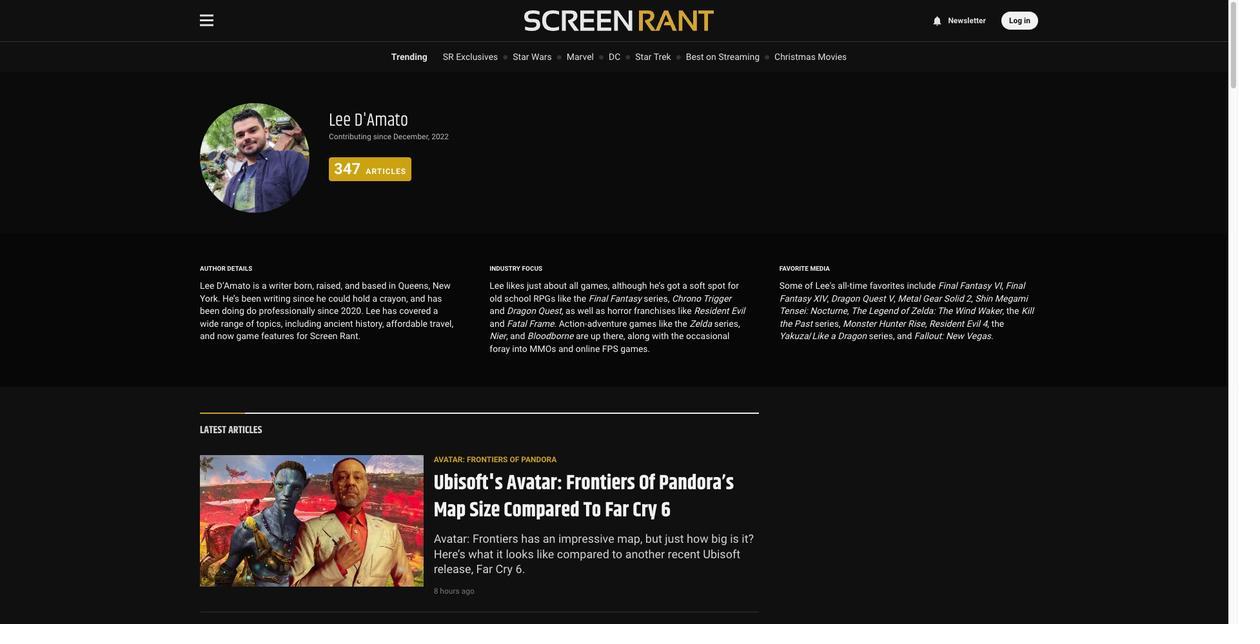 Task type: vqa. For each thing, say whether or not it's contained in the screenshot.
EMILIA JONES LOOKS OVER AT NICHOLAS BRAUN AS THEY SIT SIDE-BY-SIDE IN A MOVIE THEATER IN CAT PERSON. 1 image
no



Task type: locate. For each thing, give the bounding box(es) containing it.
writer
[[269, 281, 292, 291]]

1 horizontal spatial as
[[596, 306, 605, 316]]

frontiers up ubisoft's
[[467, 456, 508, 465]]

new
[[433, 281, 451, 291], [946, 331, 964, 341]]

compared
[[504, 495, 580, 526]]

0 horizontal spatial is
[[253, 281, 260, 291]]

d'amato
[[217, 281, 251, 291]]

like down about
[[558, 293, 572, 304]]

0 horizontal spatial resident
[[694, 306, 729, 316]]

avatar: down pandora
[[507, 468, 563, 499]]

a inside series, monster hunter rise , resident evil 4 , the yakuza / like a dragon series, and fallout: new vegas .
[[831, 331, 836, 341]]

affordable
[[386, 319, 428, 329]]

vegas
[[966, 331, 991, 341]]

for down including
[[297, 331, 308, 341]]

log in
[[1010, 16, 1031, 25]]

0 vertical spatial just
[[527, 281, 542, 291]]

wide
[[200, 319, 219, 329]]

resident down , the legend of zelda: the wind waker , the
[[930, 319, 965, 329]]

avatar: up ubisoft's
[[434, 456, 465, 465]]

gear
[[923, 293, 942, 304]]

1 horizontal spatial in
[[1024, 16, 1031, 25]]

favorite media
[[780, 265, 830, 272]]

cry left 6
[[633, 495, 657, 526]]

,
[[1002, 281, 1004, 291], [827, 293, 829, 304], [894, 293, 896, 304], [971, 293, 973, 304], [562, 306, 564, 316], [848, 306, 849, 316], [1003, 306, 1005, 316], [926, 319, 927, 329], [988, 319, 990, 329], [506, 331, 508, 341]]

the inside 'final fantasy series, chrono trigger and dragon quest , as well as horror franchises like resident evil and fatal frame . action-adventure games like the zelda series, nier , and bloodborne'
[[675, 319, 688, 329]]

nier
[[490, 331, 506, 341]]

1 vertical spatial quest
[[538, 306, 562, 316]]

pandora's
[[659, 468, 734, 499]]

professionally
[[259, 306, 315, 316]]

is left it?
[[730, 532, 739, 546]]

. inside 'final fantasy series, chrono trigger and dragon quest , as well as horror franchises like resident evil and fatal frame . action-adventure games like the zelda series, nier , and bloodborne'
[[554, 319, 557, 329]]

a
[[262, 281, 267, 291], [683, 281, 688, 291], [372, 293, 377, 304], [433, 306, 438, 316], [831, 331, 836, 341]]

0 horizontal spatial for
[[297, 331, 308, 341]]

frontiers left of
[[566, 468, 635, 499]]

december,
[[394, 132, 430, 141]]

the up monster
[[852, 306, 867, 316]]

trending
[[391, 52, 428, 62]]

avatar:
[[434, 456, 465, 465], [507, 468, 563, 499], [434, 532, 470, 546]]

a down based
[[372, 293, 377, 304]]

1 horizontal spatial for
[[728, 281, 739, 291]]

fantasy for final fantasy xiv
[[780, 293, 811, 304]]

since down born,
[[293, 293, 314, 304]]

1 vertical spatial far
[[476, 563, 493, 576]]

features
[[261, 331, 294, 341]]

0 vertical spatial quest
[[862, 293, 886, 304]]

star left wars
[[513, 52, 529, 62]]

lee's
[[816, 281, 836, 291]]

dragon down monster
[[838, 331, 867, 341]]

0 horizontal spatial final
[[589, 293, 608, 304]]

2 horizontal spatial since
[[373, 132, 392, 141]]

has inside avatar: frontiers of pandora ubisoft's avatar: frontiers of pandora's map size compared to far cry 6 avatar: frontiers has an impressive map, but just how big is it? here's what it looks like compared to another recent ubisoft release, far cry 6.
[[521, 532, 540, 546]]

2 vertical spatial dragon
[[838, 331, 867, 341]]

2
[[966, 293, 971, 304]]

1 horizontal spatial cry
[[633, 495, 657, 526]]

fallout:
[[915, 331, 944, 341]]

wind
[[955, 306, 975, 316]]

lee for d'amato
[[329, 107, 351, 134]]

0 horizontal spatial has
[[383, 306, 397, 316]]

1 horizontal spatial .
[[991, 331, 994, 341]]

far down what
[[476, 563, 493, 576]]

and up the hold
[[345, 281, 360, 291]]

the
[[852, 306, 867, 316], [938, 306, 953, 316]]

media
[[810, 265, 830, 272]]

final for final fantasy xiv
[[1006, 281, 1025, 291]]

1 horizontal spatial new
[[946, 331, 964, 341]]

quest up legend
[[862, 293, 886, 304]]

0 vertical spatial is
[[253, 281, 260, 291]]

a left "writer" on the left top
[[262, 281, 267, 291]]

0 vertical spatial for
[[728, 281, 739, 291]]

fantasy down although
[[610, 293, 642, 304]]

2 star from the left
[[636, 52, 652, 62]]

christmas movies
[[775, 52, 847, 62]]

new right queens,
[[433, 281, 451, 291]]

2 vertical spatial avatar:
[[434, 532, 470, 546]]

in right the "log"
[[1024, 16, 1031, 25]]

as up action- at the bottom
[[566, 306, 575, 316]]

yakuza
[[780, 331, 809, 341]]

up
[[591, 331, 601, 341]]

now
[[217, 331, 234, 341]]

lee up history,
[[366, 306, 380, 316]]

1 vertical spatial cry
[[496, 563, 513, 576]]

1 horizontal spatial fantasy
[[780, 293, 811, 304]]

1 as from the left
[[566, 306, 575, 316]]

0 vertical spatial resident
[[694, 306, 729, 316]]

1 vertical spatial new
[[946, 331, 964, 341]]

articles
[[366, 167, 407, 176]]

0 horizontal spatial in
[[389, 281, 396, 291]]

christmas
[[775, 52, 816, 62]]

as up adventure
[[596, 306, 605, 316]]

1 vertical spatial been
[[200, 306, 220, 316]]

the down solid
[[938, 306, 953, 316]]

. for frame
[[554, 319, 557, 329]]

frontiers up 'it'
[[473, 532, 519, 546]]

the left zelda
[[675, 319, 688, 329]]

of down do
[[246, 319, 254, 329]]

new left vegas
[[946, 331, 964, 341]]

quest down rpgs
[[538, 306, 562, 316]]

fantasy
[[960, 281, 992, 291], [610, 293, 642, 304], [780, 293, 811, 304]]

fantasy up tensei:
[[780, 293, 811, 304]]

dc link
[[609, 52, 621, 62]]

1 horizontal spatial just
[[665, 532, 684, 546]]

1 vertical spatial .
[[991, 331, 994, 341]]

a right got
[[683, 281, 688, 291]]

lee inside 'lee likes just about all games, although he's got a soft spot for old school rpgs like the'
[[490, 281, 504, 291]]

along
[[628, 331, 650, 341]]

2 vertical spatial since
[[317, 306, 339, 316]]

well
[[578, 306, 594, 316]]

.
[[554, 319, 557, 329], [991, 331, 994, 341]]

, up "nocturne"
[[827, 293, 829, 304]]

1 horizontal spatial has
[[428, 293, 442, 304]]

lee inside lee d'amato contributing since december, 2022
[[329, 107, 351, 134]]

0 horizontal spatial the
[[852, 306, 867, 316]]

and down bloodborne
[[559, 344, 574, 354]]

final inside 'final fantasy series, chrono trigger and dragon quest , as well as horror franchises like resident evil and fatal frame . action-adventure games like the zelda series, nier , and bloodborne'
[[589, 293, 608, 304]]

1 vertical spatial has
[[383, 306, 397, 316]]

fantasy for final fantasy series, chrono trigger and dragon quest , as well as horror franchises like resident evil and fatal frame . action-adventure games like the zelda series, nier , and bloodborne
[[610, 293, 642, 304]]

lee for likes
[[490, 281, 504, 291]]

dragon inside series, monster hunter rise , resident evil 4 , the yakuza / like a dragon series, and fallout: new vegas .
[[838, 331, 867, 341]]

resident
[[694, 306, 729, 316], [930, 319, 965, 329]]

born,
[[294, 281, 314, 291]]

2 as from the left
[[596, 306, 605, 316]]

1 star from the left
[[513, 52, 529, 62]]

0 horizontal spatial new
[[433, 281, 451, 291]]

/
[[809, 331, 812, 341]]

0 vertical spatial far
[[605, 495, 629, 526]]

of left pandora
[[510, 456, 519, 465]]

6.
[[516, 563, 525, 576]]

final fantasy xiv
[[780, 281, 1025, 304]]

fantasy inside final fantasy xiv
[[780, 293, 811, 304]]

0 horizontal spatial since
[[293, 293, 314, 304]]

0 vertical spatial new
[[433, 281, 451, 291]]

1 vertical spatial is
[[730, 532, 739, 546]]

. down waker
[[991, 331, 994, 341]]

star trek link
[[636, 52, 671, 62]]

been
[[242, 293, 261, 304], [200, 306, 220, 316]]

final inside final fantasy xiv
[[1006, 281, 1025, 291]]

0 vertical spatial cry
[[633, 495, 657, 526]]

best on streaming
[[686, 52, 760, 62]]

a up 'travel,'
[[433, 306, 438, 316]]

v
[[888, 293, 894, 304]]

focus
[[522, 265, 543, 272]]

the right 4
[[992, 319, 1005, 329]]

since left december, on the top left of page
[[373, 132, 392, 141]]

a right like
[[831, 331, 836, 341]]

are
[[576, 331, 589, 341]]

in up crayon,
[[389, 281, 396, 291]]

is
[[253, 281, 260, 291], [730, 532, 739, 546]]

final down games, at the left top of page
[[589, 293, 608, 304]]

kill the past
[[780, 306, 1034, 329]]

series, down "nocturne"
[[815, 319, 841, 329]]

1 horizontal spatial is
[[730, 532, 739, 546]]

fantasy up 2
[[960, 281, 992, 291]]

0 horizontal spatial far
[[476, 563, 493, 576]]

is inside the lee d'amato is a writer born, raised, and based in queens, new york. he's been writing since he could hold a crayon, and has been doing do professionally since 2020. lee has covered a wide range of topics, including ancient history, affordable travel, and now game features for screen rant.
[[253, 281, 260, 291]]

has
[[428, 293, 442, 304], [383, 306, 397, 316], [521, 532, 540, 546]]

star for star trek
[[636, 52, 652, 62]]

of left lee's
[[805, 281, 813, 291]]

and up nier
[[490, 319, 505, 329]]

and down old
[[490, 306, 505, 316]]

of down , dragon quest v , metal gear solid 2 ,
[[901, 306, 909, 316]]

1 vertical spatial in
[[389, 281, 396, 291]]

lee d'amato is a writer born, raised, and based in queens, new york. he's been writing since he could hold a crayon, and has been doing do professionally since 2020. lee has covered a wide range of topics, including ancient history, affordable travel, and now game features for screen rant.
[[200, 281, 454, 341]]

old
[[490, 293, 502, 304]]

avatar: up here's
[[434, 532, 470, 546]]

1 vertical spatial avatar:
[[507, 468, 563, 499]]

resident inside series, monster hunter rise , resident evil 4 , the yakuza / like a dragon series, and fallout: new vegas .
[[930, 319, 965, 329]]

0 horizontal spatial quest
[[538, 306, 562, 316]]

been down the york.
[[200, 306, 220, 316]]

the right with
[[671, 331, 684, 341]]

0 horizontal spatial evil
[[731, 306, 745, 316]]

star left trek
[[636, 52, 652, 62]]

xiv
[[813, 293, 827, 304]]

8
[[434, 587, 438, 596]]

to
[[612, 547, 623, 561]]

series, down hunter
[[869, 331, 895, 341]]

far right to
[[605, 495, 629, 526]]

1 the from the left
[[852, 306, 867, 316]]

0 horizontal spatial as
[[566, 306, 575, 316]]

0 horizontal spatial just
[[527, 281, 542, 291]]

1 horizontal spatial the
[[938, 306, 953, 316]]

has up covered
[[428, 293, 442, 304]]

0 vertical spatial in
[[1024, 16, 1031, 25]]

like inside 'lee likes just about all games, although he's got a soft spot for old school rpgs like the'
[[558, 293, 572, 304]]

rant.
[[340, 331, 361, 341]]

, up monster
[[848, 306, 849, 316]]

2 horizontal spatial final
[[1006, 281, 1025, 291]]

, up action- at the bottom
[[562, 306, 564, 316]]

like
[[558, 293, 572, 304], [678, 306, 692, 316], [659, 319, 673, 329], [537, 547, 554, 561]]

final up megami
[[1006, 281, 1025, 291]]

the down tensei:
[[780, 319, 792, 329]]

online
[[576, 344, 600, 354]]

legend
[[869, 306, 899, 316]]

final up solid
[[939, 281, 958, 291]]

the inside series, monster hunter rise , resident evil 4 , the yakuza / like a dragon series, and fallout: new vegas .
[[992, 319, 1005, 329]]

as
[[566, 306, 575, 316], [596, 306, 605, 316]]

the down megami
[[1007, 306, 1020, 316]]

0 vertical spatial avatar:
[[434, 456, 465, 465]]

like inside avatar: frontiers of pandora ubisoft's avatar: frontiers of pandora's map size compared to far cry 6 avatar: frontiers has an impressive map, but just how big is it? here's what it looks like compared to another recent ubisoft release, far cry 6.
[[537, 547, 554, 561]]

evil down trigger
[[731, 306, 745, 316]]

cry down 'it'
[[496, 563, 513, 576]]

1 horizontal spatial evil
[[967, 319, 981, 329]]

based
[[362, 281, 387, 291]]

347
[[334, 160, 361, 178]]

lee up the york.
[[200, 281, 214, 291]]

hunter
[[879, 319, 906, 329]]

0 horizontal spatial fantasy
[[610, 293, 642, 304]]

star
[[513, 52, 529, 62], [636, 52, 652, 62]]

dragon down all-
[[831, 293, 860, 304]]

final for final fantasy series, chrono trigger and dragon quest , as well as horror franchises like resident evil and fatal frame . action-adventure games like the zelda series, nier , and bloodborne
[[589, 293, 608, 304]]

lee left d'amato
[[329, 107, 351, 134]]

fantasy inside 'final fantasy series, chrono trigger and dragon quest , as well as horror franchises like resident evil and fatal frame . action-adventure games like the zelda series, nier , and bloodborne'
[[610, 293, 642, 304]]

been up do
[[242, 293, 261, 304]]

lee up old
[[490, 281, 504, 291]]

. inside series, monster hunter rise , resident evil 4 , the yakuza / like a dragon series, and fallout: new vegas .
[[991, 331, 994, 341]]

is inside avatar: frontiers of pandora ubisoft's avatar: frontiers of pandora's map size compared to far cry 6 avatar: frontiers has an impressive map, but just how big is it? here's what it looks like compared to another recent ubisoft release, far cry 6.
[[730, 532, 739, 546]]

2020.
[[341, 306, 364, 316]]

1 vertical spatial for
[[297, 331, 308, 341]]

1 vertical spatial evil
[[967, 319, 981, 329]]

lee d'amato- image
[[200, 103, 310, 213]]

like down 'chrono'
[[678, 306, 692, 316]]

. for vegas
[[991, 331, 994, 341]]

are up there, along with the occasional foray into mmos and online fps games.
[[490, 331, 730, 354]]

. up bloodborne
[[554, 319, 557, 329]]

of
[[805, 281, 813, 291], [901, 306, 909, 316], [246, 319, 254, 329], [510, 456, 519, 465]]

author
[[200, 265, 226, 272]]

since down he
[[317, 306, 339, 316]]

screen
[[310, 331, 338, 341]]

zelda
[[690, 319, 712, 329]]

raised,
[[316, 281, 343, 291]]

1 horizontal spatial been
[[242, 293, 261, 304]]

is right d'amato
[[253, 281, 260, 291]]

like up with
[[659, 319, 673, 329]]

2 horizontal spatial has
[[521, 532, 540, 546]]

2 the from the left
[[938, 306, 953, 316]]

lee
[[329, 107, 351, 134], [200, 281, 214, 291], [490, 281, 504, 291], [366, 306, 380, 316]]

dragon down school
[[507, 306, 536, 316]]

0 vertical spatial since
[[373, 132, 392, 141]]

just up rpgs
[[527, 281, 542, 291]]

0 vertical spatial .
[[554, 319, 557, 329]]

1 horizontal spatial far
[[605, 495, 629, 526]]

tensei:
[[780, 306, 808, 316]]

dragon
[[831, 293, 860, 304], [507, 306, 536, 316], [838, 331, 867, 341]]

the inside 'lee likes just about all games, although he's got a soft spot for old school rpgs like the'
[[574, 293, 586, 304]]

in inside the lee d'amato is a writer born, raised, and based in queens, new york. he's been writing since he could hold a crayon, and has been doing do professionally since 2020. lee has covered a wide range of topics, including ancient history, affordable travel, and now game features for screen rant.
[[389, 281, 396, 291]]

1 vertical spatial resident
[[930, 319, 965, 329]]

although
[[612, 281, 647, 291]]

star wars link
[[513, 52, 552, 62]]

1 vertical spatial dragon
[[507, 306, 536, 316]]

1 horizontal spatial resident
[[930, 319, 965, 329]]

0 horizontal spatial .
[[554, 319, 557, 329]]

exclusives
[[456, 52, 498, 62]]

just inside 'lee likes just about all games, although he's got a soft spot for old school rpgs like the'
[[527, 281, 542, 291]]

2 vertical spatial has
[[521, 532, 540, 546]]

1 horizontal spatial star
[[636, 52, 652, 62]]

just up recent
[[665, 532, 684, 546]]

0 vertical spatial dragon
[[831, 293, 860, 304]]

has down crayon,
[[383, 306, 397, 316]]

series, monster hunter rise , resident evil 4 , the yakuza / like a dragon series, and fallout: new vegas .
[[780, 319, 1005, 341]]

evil left 4
[[967, 319, 981, 329]]

and down the "rise" at the bottom right of the page
[[897, 331, 912, 341]]

0 horizontal spatial star
[[513, 52, 529, 62]]

4
[[983, 319, 988, 329]]

like down an
[[537, 547, 554, 561]]

1 vertical spatial just
[[665, 532, 684, 546]]

resident down trigger
[[694, 306, 729, 316]]

0 vertical spatial evil
[[731, 306, 745, 316]]

has up looks
[[521, 532, 540, 546]]

the up well
[[574, 293, 586, 304]]

for right spot
[[728, 281, 739, 291]]

0 horizontal spatial cry
[[496, 563, 513, 576]]



Task type: describe. For each thing, give the bounding box(es) containing it.
big
[[712, 532, 728, 546]]

and up covered
[[410, 293, 425, 304]]

series, up occasional
[[714, 319, 740, 329]]

ubisoft
[[703, 547, 741, 561]]

how
[[687, 532, 709, 546]]

latest articles
[[200, 422, 262, 438]]

and inside series, monster hunter rise , resident evil 4 , the yakuza / like a dragon series, and fallout: new vegas .
[[897, 331, 912, 341]]

solid
[[944, 293, 964, 304]]

lee d'amato contributing since december, 2022
[[329, 107, 449, 141]]

with
[[652, 331, 669, 341]]

final fantasy series, chrono trigger and dragon quest , as well as horror franchises like resident evil and fatal frame . action-adventure games like the zelda series, nier , and bloodborne
[[490, 293, 745, 341]]

there,
[[603, 331, 625, 341]]

star for star wars
[[513, 52, 529, 62]]

0 vertical spatial has
[[428, 293, 442, 304]]

all-
[[838, 281, 850, 291]]

6
[[661, 495, 671, 526]]

he's
[[223, 293, 239, 304]]

hours
[[440, 587, 460, 596]]

some of lee's all-time favorites include final fantasy vi ,
[[780, 281, 1006, 291]]

map,
[[617, 532, 643, 546]]

doing
[[222, 306, 244, 316]]

topics,
[[256, 319, 283, 329]]

just inside avatar: frontiers of pandora ubisoft's avatar: frontiers of pandora's map size compared to far cry 6 avatar: frontiers has an impressive map, but just how big is it? here's what it looks like compared to another recent ubisoft release, far cry 6.
[[665, 532, 684, 546]]

spot
[[708, 281, 726, 291]]

crayon,
[[380, 293, 408, 304]]

some
[[780, 281, 803, 291]]

star wars
[[513, 52, 552, 62]]

d'amato
[[354, 107, 408, 134]]

writing
[[263, 293, 291, 304]]

marvel
[[567, 52, 594, 62]]

shin
[[975, 293, 993, 304]]

it?
[[742, 532, 754, 546]]

vi
[[994, 281, 1002, 291]]

games
[[629, 319, 657, 329]]

, down megami
[[1003, 306, 1005, 316]]

the inside kill the past
[[780, 319, 792, 329]]

eetu from avatar: frontiers of pandora, and anton castillo from far cry 6 over an image of a na'vi riding a direhorse across a rocky crag from frontiers of pandora. 1 image
[[200, 456, 424, 587]]

shin megami tensei: nocturne
[[780, 293, 1028, 316]]

8 hours ago
[[434, 587, 475, 596]]

log
[[1010, 16, 1023, 25]]

details
[[227, 265, 252, 272]]

ancient
[[324, 319, 353, 329]]

contributing
[[329, 132, 371, 141]]

for inside 'lee likes just about all games, although he's got a soft spot for old school rpgs like the'
[[728, 281, 739, 291]]

monster
[[843, 319, 877, 329]]

since inside lee d'amato contributing since december, 2022
[[373, 132, 392, 141]]

0 horizontal spatial been
[[200, 306, 220, 316]]

and down wide at the bottom left of page
[[200, 331, 215, 341]]

, down some of lee's all-time favorites include final fantasy vi ,
[[894, 293, 896, 304]]

articles
[[228, 422, 262, 438]]

a inside 'lee likes just about all games, although he's got a soft spot for old school rpgs like the'
[[683, 281, 688, 291]]

compared
[[557, 547, 609, 561]]

school
[[504, 293, 531, 304]]

about
[[544, 281, 567, 291]]

avatar: frontiers of pandora ubisoft's avatar: frontiers of pandora's map size compared to far cry 6 avatar: frontiers has an impressive map, but just how big is it? here's what it looks like compared to another recent ubisoft release, far cry 6.
[[434, 456, 754, 576]]

, up foray
[[506, 331, 508, 341]]

looks
[[506, 547, 534, 561]]

0 vertical spatial been
[[242, 293, 261, 304]]

bloodborne
[[528, 331, 574, 341]]

, down zelda:
[[926, 319, 927, 329]]

2 horizontal spatial fantasy
[[960, 281, 992, 291]]

lee likes just about all games, although he's got a soft spot for old school rpgs like the
[[490, 281, 739, 304]]

series, down he's
[[644, 293, 670, 304]]

soft
[[690, 281, 706, 291]]

new inside series, monster hunter rise , resident evil 4 , the yakuza / like a dragon series, and fallout: new vegas .
[[946, 331, 964, 341]]

, down waker
[[988, 319, 990, 329]]

the inside are up there, along with the occasional foray into mmos and online fps games.
[[671, 331, 684, 341]]

to
[[584, 495, 601, 526]]

0 vertical spatial frontiers
[[467, 456, 508, 465]]

marvel link
[[567, 52, 594, 62]]

christmas movies link
[[775, 52, 847, 62]]

it
[[497, 547, 503, 561]]

include
[[907, 281, 936, 291]]

pandora
[[521, 456, 557, 465]]

screenrant logo image
[[524, 10, 714, 31]]

lee for d'amato
[[200, 281, 214, 291]]

, up megami
[[1002, 281, 1004, 291]]

got
[[667, 281, 680, 291]]

dc
[[609, 52, 621, 62]]

movies
[[818, 52, 847, 62]]

including
[[285, 319, 322, 329]]

1 vertical spatial since
[[293, 293, 314, 304]]

he
[[316, 293, 326, 304]]

, the legend of zelda: the wind waker , the
[[848, 306, 1022, 316]]

1 horizontal spatial quest
[[862, 293, 886, 304]]

industry
[[490, 265, 521, 272]]

york.
[[200, 293, 220, 304]]

for inside the lee d'amato is a writer born, raised, and based in queens, new york. he's been writing since he could hold a crayon, and has been doing do professionally since 2020. lee has covered a wide range of topics, including ancient history, affordable travel, and now game features for screen rant.
[[297, 331, 308, 341]]

author details
[[200, 265, 252, 272]]

time
[[850, 281, 868, 291]]

likes
[[506, 281, 525, 291]]

1 horizontal spatial final
[[939, 281, 958, 291]]

, left the shin
[[971, 293, 973, 304]]

metal
[[898, 293, 921, 304]]

quest inside 'final fantasy series, chrono trigger and dragon quest , as well as horror franchises like resident evil and fatal frame . action-adventure games like the zelda series, nier , and bloodborne'
[[538, 306, 562, 316]]

chrono
[[672, 293, 701, 304]]

newsletter
[[949, 16, 986, 25]]

of
[[639, 468, 655, 499]]

new inside the lee d'amato is a writer born, raised, and based in queens, new york. he's been writing since he could hold a crayon, and has been doing do professionally since 2020. lee has covered a wide range of topics, including ancient history, affordable travel, and now game features for screen rant.
[[433, 281, 451, 291]]

hold
[[353, 293, 370, 304]]

games.
[[621, 344, 650, 354]]

best on streaming link
[[686, 52, 760, 62]]

occasional
[[686, 331, 730, 341]]

franchises
[[634, 306, 676, 316]]

1 vertical spatial frontiers
[[566, 468, 635, 499]]

dragon inside 'final fantasy series, chrono trigger and dragon quest , as well as horror franchises like resident evil and fatal frame . action-adventure games like the zelda series, nier , and bloodborne'
[[507, 306, 536, 316]]

347 articles
[[334, 160, 407, 178]]

industry focus
[[490, 265, 543, 272]]

sr exclusives
[[443, 52, 498, 62]]

queens,
[[398, 281, 430, 291]]

into
[[512, 344, 528, 354]]

, dragon quest v , metal gear solid 2 ,
[[827, 293, 975, 304]]

evil inside series, monster hunter rise , resident evil 4 , the yakuza / like a dragon series, and fallout: new vegas .
[[967, 319, 981, 329]]

megami
[[995, 293, 1028, 304]]

zelda:
[[911, 306, 936, 316]]

of inside the lee d'amato is a writer born, raised, and based in queens, new york. he's been writing since he could hold a crayon, and has been doing do professionally since 2020. lee has covered a wide range of topics, including ancient history, affordable travel, and now game features for screen rant.
[[246, 319, 254, 329]]

of inside avatar: frontiers of pandora ubisoft's avatar: frontiers of pandora's map size compared to far cry 6 avatar: frontiers has an impressive map, but just how big is it? here's what it looks like compared to another recent ubisoft release, far cry 6.
[[510, 456, 519, 465]]

and inside are up there, along with the occasional foray into mmos and online fps games.
[[559, 344, 574, 354]]

1 horizontal spatial since
[[317, 306, 339, 316]]

nocturne
[[810, 306, 848, 316]]

and down fatal
[[510, 331, 525, 341]]

evil inside 'final fantasy series, chrono trigger and dragon quest , as well as horror franchises like resident evil and fatal frame . action-adventure games like the zelda series, nier , and bloodborne'
[[731, 306, 745, 316]]

2 vertical spatial frontiers
[[473, 532, 519, 546]]

all
[[569, 281, 579, 291]]

resident inside 'final fantasy series, chrono trigger and dragon quest , as well as horror franchises like resident evil and fatal frame . action-adventure games like the zelda series, nier , and bloodborne'
[[694, 306, 729, 316]]

ubisoft's avatar: frontiers of pandora's map size compared to far cry 6 link
[[434, 468, 734, 526]]



